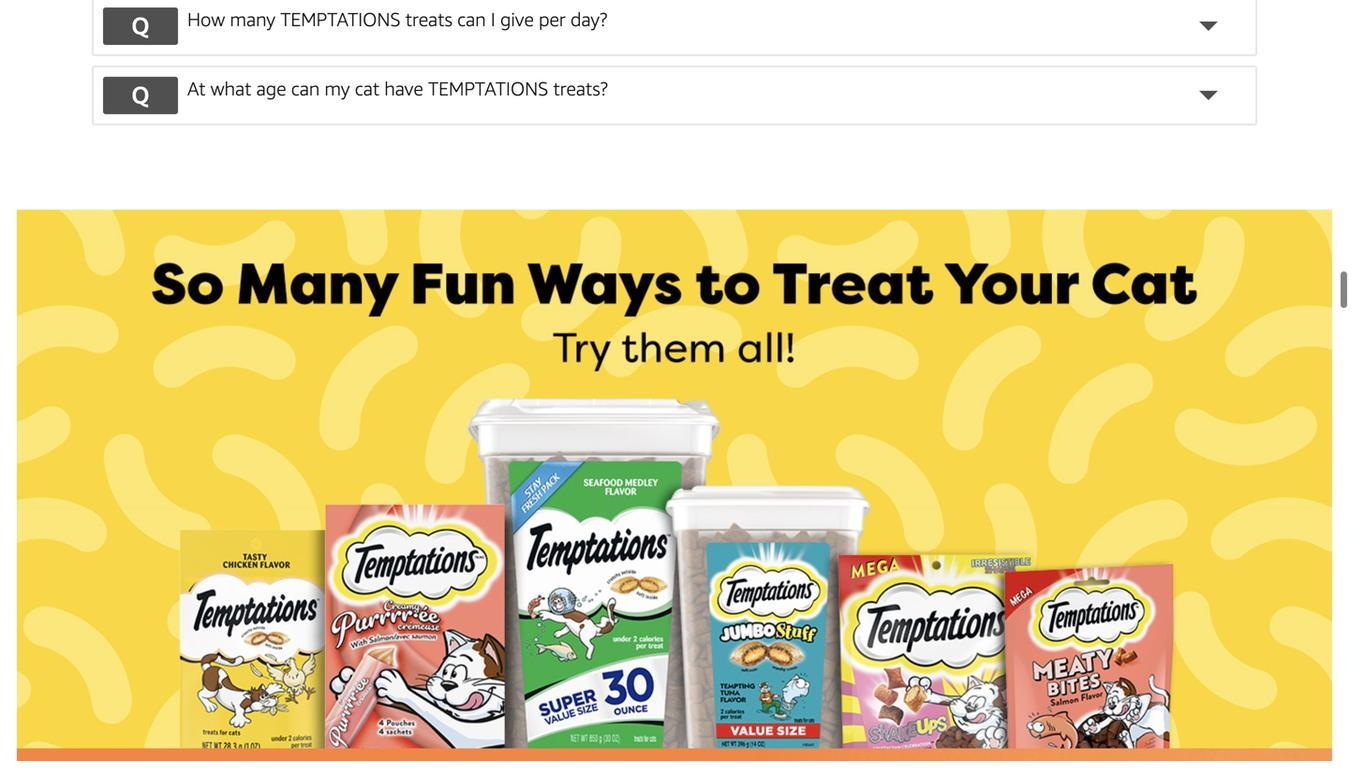 Task type: describe. For each thing, give the bounding box(es) containing it.
at what age can my cat have temptations treats?
[[187, 77, 608, 100]]

treats
[[406, 8, 453, 30]]

at
[[187, 77, 206, 100]]

age
[[256, 77, 286, 100]]

cats lose their cool image
[[17, 749, 1333, 762]]

0 horizontal spatial can
[[291, 77, 320, 100]]

day?
[[571, 8, 608, 30]]

0 vertical spatial temptations
[[280, 8, 401, 30]]

give
[[500, 8, 534, 30]]

how
[[187, 8, 225, 30]]

what
[[211, 77, 252, 100]]

many
[[230, 8, 276, 30]]

temptations image
[[17, 210, 1333, 749]]

how many temptations treats can i give per day?
[[187, 8, 608, 30]]

treats?
[[553, 77, 608, 100]]

my
[[325, 77, 350, 100]]



Task type: vqa. For each thing, say whether or not it's contained in the screenshot.
Humidifiers & Vaporizers image
no



Task type: locate. For each thing, give the bounding box(es) containing it.
temptations up my
[[280, 8, 401, 30]]

temptations
[[280, 8, 401, 30], [428, 77, 549, 100]]

per
[[539, 8, 566, 30]]

cat
[[355, 77, 380, 100]]

can
[[457, 8, 486, 30], [291, 77, 320, 100]]

1 horizontal spatial temptations
[[428, 77, 549, 100]]

0 vertical spatial can
[[457, 8, 486, 30]]

have
[[385, 77, 423, 100]]

1 vertical spatial can
[[291, 77, 320, 100]]

1 vertical spatial temptations
[[428, 77, 549, 100]]

temptations down i
[[428, 77, 549, 100]]

0 horizontal spatial temptations
[[280, 8, 401, 30]]

can left my
[[291, 77, 320, 100]]

1 horizontal spatial can
[[457, 8, 486, 30]]

i
[[491, 8, 496, 30]]

can left i
[[457, 8, 486, 30]]



